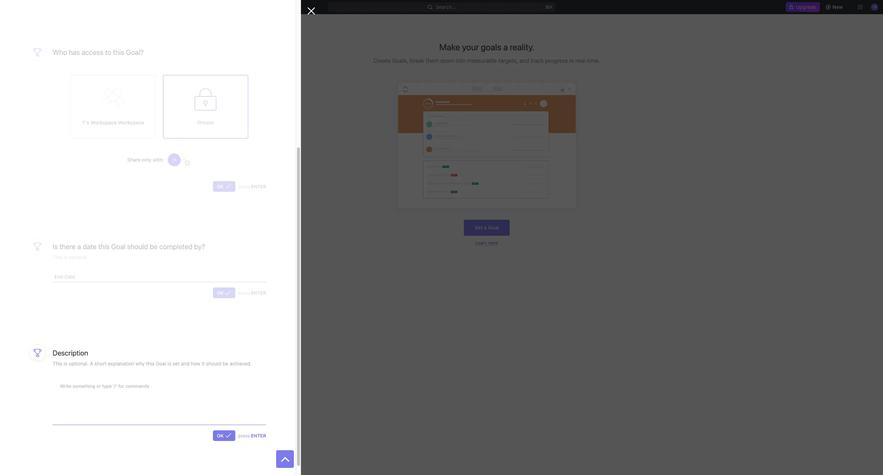 Task type: vqa. For each thing, say whether or not it's contained in the screenshot.
Generic Name'S Workspace, , element
no



Task type: describe. For each thing, give the bounding box(es) containing it.
2 ok from the top
[[217, 291, 224, 296]]

progress
[[546, 58, 568, 64]]

them
[[426, 58, 439, 64]]

2 is from the left
[[168, 361, 171, 367]]

learn
[[476, 241, 487, 246]]

upgrade
[[796, 4, 817, 10]]

0 vertical spatial should
[[127, 243, 148, 251]]

new button
[[823, 1, 848, 13]]

2 enter from the top
[[251, 291, 266, 296]]

press for description
[[238, 434, 250, 439]]

only
[[142, 157, 152, 163]]

dialog containing who has access to this goal?
[[0, 0, 315, 476]]

targets,
[[499, 58, 518, 64]]

make your goals a reality.
[[440, 42, 535, 52]]

share only with:
[[127, 157, 164, 163]]

this
[[53, 361, 62, 367]]

enter for who has access to this goal?
[[251, 184, 266, 190]]

inbox
[[17, 49, 29, 55]]

0 horizontal spatial be
[[150, 243, 158, 251]]

should inside description this is optional. a short explanation why this goal is set and how it should be achieved.
[[206, 361, 221, 367]]

ok button for description
[[213, 431, 236, 442]]

goal inside description this is optional. a short explanation why this goal is set and how it should be achieved.
[[156, 361, 166, 367]]

press enter for description
[[238, 434, 266, 439]]

set
[[173, 361, 180, 367]]

there
[[60, 243, 76, 251]]

more
[[488, 241, 498, 246]]

1 workspace from the left
[[91, 120, 117, 126]]

new
[[833, 4, 843, 10]]

in
[[570, 58, 574, 64]]

set
[[475, 225, 483, 231]]

into
[[456, 58, 466, 64]]

is
[[53, 243, 58, 251]]

2 horizontal spatial a
[[504, 42, 508, 52]]

2 press enter from the top
[[238, 291, 266, 296]]

press for who has access to this goal?
[[238, 184, 250, 190]]

short
[[95, 361, 107, 367]]

1 horizontal spatial a
[[484, 225, 487, 231]]

ok button for who has access to this goal?
[[213, 181, 236, 192]]

private
[[198, 120, 214, 126]]

is there a date this goal should be completed by?
[[53, 243, 205, 251]]

this inside description this is optional. a short explanation why this goal is set and how it should be achieved.
[[146, 361, 154, 367]]

measurable
[[467, 58, 497, 64]]

date
[[83, 243, 97, 251]]

has
[[69, 48, 80, 56]]

goals
[[481, 42, 502, 52]]

inbox link
[[3, 47, 87, 58]]

this for date
[[98, 243, 110, 251]]

break
[[410, 58, 424, 64]]

2 workspace from the left
[[118, 120, 144, 126]]

press enter for who has access to this goal?
[[238, 184, 266, 190]]



Task type: locate. For each thing, give the bounding box(es) containing it.
1 is from the left
[[64, 361, 67, 367]]

and
[[520, 58, 530, 64], [181, 361, 190, 367]]

tree
[[3, 148, 87, 244]]

press enter
[[238, 184, 266, 190], [238, 291, 266, 296], [238, 434, 266, 439]]

with:
[[153, 157, 164, 163]]

be inside description this is optional. a short explanation why this goal is set and how it should be achieved.
[[223, 361, 229, 367]]

goals,
[[392, 58, 408, 64]]

2 vertical spatial press
[[238, 434, 250, 439]]

is right this
[[64, 361, 67, 367]]

be left achieved.
[[223, 361, 229, 367]]

this right 'why'
[[146, 361, 154, 367]]

1 vertical spatial press
[[238, 291, 250, 296]]

0 vertical spatial ok
[[217, 184, 224, 190]]

your
[[462, 42, 479, 52]]

3 press enter from the top
[[238, 434, 266, 439]]

description
[[53, 350, 88, 358]]

ok button
[[213, 181, 236, 192], [213, 288, 236, 299], [213, 431, 236, 442]]

0 vertical spatial ok button
[[213, 181, 236, 192]]

time.
[[588, 58, 600, 64]]

2 ok button from the top
[[213, 288, 236, 299]]

this right date
[[98, 243, 110, 251]]

2 vertical spatial press enter
[[238, 434, 266, 439]]

0 vertical spatial goal
[[488, 225, 499, 231]]

goal
[[488, 225, 499, 231], [111, 243, 125, 251], [156, 361, 166, 367]]

3 ok from the top
[[217, 434, 224, 439]]

a
[[90, 361, 93, 367]]

2 vertical spatial enter
[[251, 434, 266, 439]]

it
[[202, 361, 205, 367]]

description this is optional. a short explanation why this goal is set and how it should be achieved.
[[53, 350, 252, 367]]

this right 'to'
[[113, 48, 124, 56]]

access
[[82, 48, 103, 56]]

1 horizontal spatial be
[[223, 361, 229, 367]]

0 horizontal spatial should
[[127, 243, 148, 251]]

0 vertical spatial be
[[150, 243, 158, 251]]

0 vertical spatial press
[[238, 184, 250, 190]]

1 vertical spatial a
[[484, 225, 487, 231]]

a left date
[[77, 243, 81, 251]]

to
[[105, 48, 111, 56]]

should
[[127, 243, 148, 251], [206, 361, 221, 367]]

0 vertical spatial and
[[520, 58, 530, 64]]

by?
[[194, 243, 205, 251]]

goal right 'set'
[[488, 225, 499, 231]]

a up targets,
[[504, 42, 508, 52]]

learn more link
[[476, 241, 498, 246]]

enter for description
[[251, 434, 266, 439]]

0 horizontal spatial this
[[98, 243, 110, 251]]

ok for who has access to this goal?
[[217, 184, 224, 190]]

1 ok button from the top
[[213, 181, 236, 192]]

2 vertical spatial this
[[146, 361, 154, 367]]

search...
[[436, 4, 456, 10]]

dialog
[[0, 0, 315, 476]]

ok
[[217, 184, 224, 190], [217, 291, 224, 296], [217, 434, 224, 439]]

1 vertical spatial this
[[98, 243, 110, 251]]

is left set on the bottom left of page
[[168, 361, 171, 367]]

set a goal
[[475, 225, 499, 231]]

ok for description
[[217, 434, 224, 439]]

1 vertical spatial press enter
[[238, 291, 266, 296]]

1 press from the top
[[238, 184, 250, 190]]

create
[[374, 58, 391, 64]]

this for to
[[113, 48, 124, 56]]

and left track on the right top
[[520, 58, 530, 64]]

who has access to this goal?
[[53, 48, 144, 56]]

0 horizontal spatial is
[[64, 361, 67, 367]]

create goals, break them down into measurable targets, and track progress in real-time.
[[374, 58, 600, 64]]

a right 'set'
[[484, 225, 487, 231]]

2 horizontal spatial goal
[[488, 225, 499, 231]]

and inside description this is optional. a short explanation why this goal is set and how it should be achieved.
[[181, 361, 190, 367]]

1 press enter from the top
[[238, 184, 266, 190]]

1 horizontal spatial goal
[[156, 361, 166, 367]]

completed
[[159, 243, 193, 251]]

2 vertical spatial goal
[[156, 361, 166, 367]]

workspace
[[91, 120, 117, 126], [118, 120, 144, 126]]

is
[[64, 361, 67, 367], [168, 361, 171, 367]]

0 horizontal spatial goal
[[111, 243, 125, 251]]

share
[[127, 157, 141, 163]]

1 vertical spatial enter
[[251, 291, 266, 296]]

⌘k
[[545, 4, 553, 10]]

tree inside sidebar navigation
[[3, 148, 87, 244]]

goal?
[[126, 48, 144, 56]]

enter
[[251, 184, 266, 190], [251, 291, 266, 296], [251, 434, 266, 439]]

2 vertical spatial ok button
[[213, 431, 236, 442]]

1 horizontal spatial and
[[520, 58, 530, 64]]

1 horizontal spatial this
[[113, 48, 124, 56]]

reality.
[[510, 42, 535, 52]]

how
[[191, 361, 200, 367]]

a inside dialog
[[77, 243, 81, 251]]

t's workspace workspace
[[82, 120, 144, 126]]

0 horizontal spatial a
[[77, 243, 81, 251]]

t's
[[82, 120, 89, 126]]

a
[[504, 42, 508, 52], [484, 225, 487, 231], [77, 243, 81, 251]]

1 vertical spatial be
[[223, 361, 229, 367]]

and right set on the bottom left of page
[[181, 361, 190, 367]]

0 vertical spatial this
[[113, 48, 124, 56]]

0 horizontal spatial and
[[181, 361, 190, 367]]

0 vertical spatial enter
[[251, 184, 266, 190]]

make
[[440, 42, 460, 52]]

be left 'completed'
[[150, 243, 158, 251]]

explanation
[[108, 361, 134, 367]]

be
[[150, 243, 158, 251], [223, 361, 229, 367]]

1 ok from the top
[[217, 184, 224, 190]]

sidebar navigation
[[0, 14, 91, 476]]

goal right date
[[111, 243, 125, 251]]

1 vertical spatial should
[[206, 361, 221, 367]]

why
[[136, 361, 145, 367]]

achieved.
[[230, 361, 252, 367]]

goal left set on the bottom left of page
[[156, 361, 166, 367]]

3 enter from the top
[[251, 434, 266, 439]]

0 vertical spatial press enter
[[238, 184, 266, 190]]

1 horizontal spatial workspace
[[118, 120, 144, 126]]

track
[[531, 58, 544, 64]]

1 vertical spatial ok button
[[213, 288, 236, 299]]

3 press from the top
[[238, 434, 250, 439]]

2 vertical spatial ok
[[217, 434, 224, 439]]

1 enter from the top
[[251, 184, 266, 190]]

1 vertical spatial and
[[181, 361, 190, 367]]

1 vertical spatial goal
[[111, 243, 125, 251]]

optional.
[[69, 361, 89, 367]]

down
[[441, 58, 455, 64]]

upgrade link
[[786, 2, 820, 12]]

press
[[238, 184, 250, 190], [238, 291, 250, 296], [238, 434, 250, 439]]

1 vertical spatial ok
[[217, 291, 224, 296]]

0 vertical spatial a
[[504, 42, 508, 52]]

2 horizontal spatial this
[[146, 361, 154, 367]]

3 ok button from the top
[[213, 431, 236, 442]]

who
[[53, 48, 67, 56]]

1 horizontal spatial should
[[206, 361, 221, 367]]

1 horizontal spatial is
[[168, 361, 171, 367]]

this
[[113, 48, 124, 56], [98, 243, 110, 251], [146, 361, 154, 367]]

real-
[[576, 58, 588, 64]]

2 press from the top
[[238, 291, 250, 296]]

0 horizontal spatial workspace
[[91, 120, 117, 126]]

2 vertical spatial a
[[77, 243, 81, 251]]

learn more
[[476, 241, 498, 246]]



